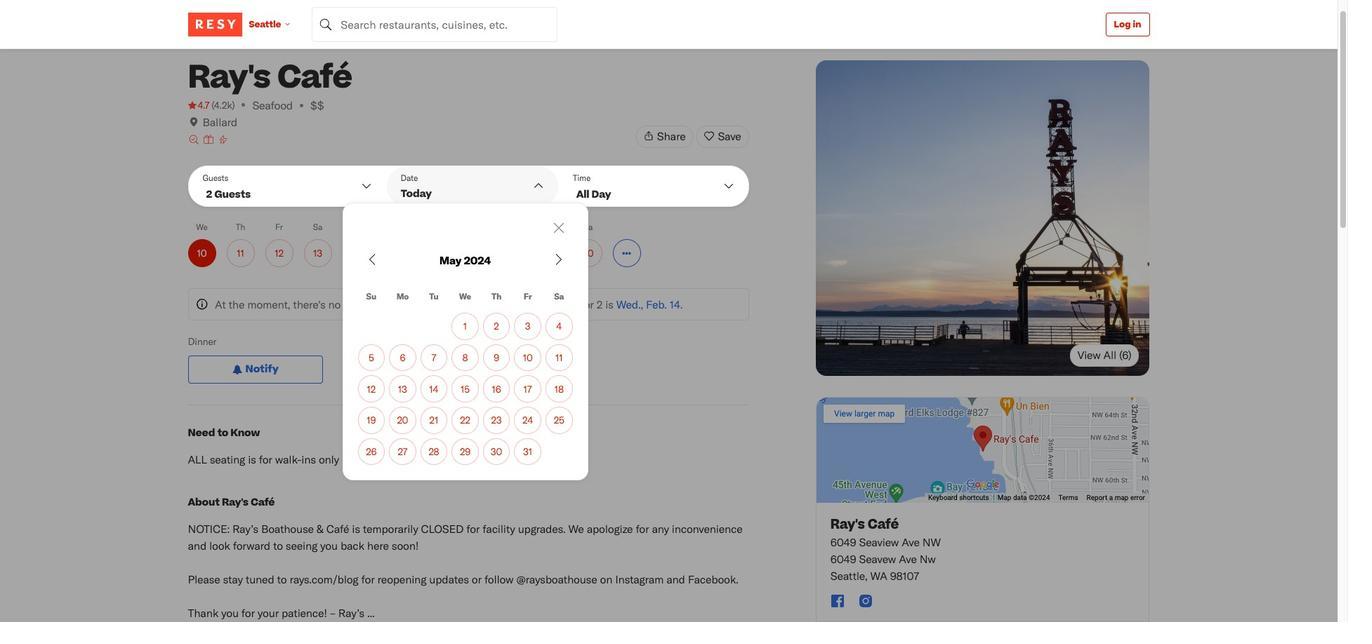Task type: describe. For each thing, give the bounding box(es) containing it.
1 availability from the left
[[376, 298, 428, 311]]

closed
[[421, 522, 464, 536]]

guests
[[203, 173, 228, 183]]

29 button
[[452, 439, 479, 466]]

11 inside may 2024 table
[[555, 352, 563, 364]]

1 vertical spatial 17 button
[[514, 376, 541, 403]]

at
[[215, 298, 226, 311]]

98107
[[890, 569, 919, 583]]

0 vertical spatial 20
[[583, 247, 594, 259]]

the
[[229, 298, 245, 311]]

…
[[622, 243, 631, 259]]

1 horizontal spatial you
[[320, 539, 338, 553]]

rays.com/blog
[[290, 573, 359, 586]]

1 horizontal spatial 11 button
[[546, 345, 573, 372]]

seating
[[210, 453, 245, 466]]

soon!
[[392, 539, 419, 553]]

may 2024 table
[[354, 247, 577, 470]]

for left facility
[[466, 522, 480, 536]]

thank
[[188, 607, 218, 620]]

6
[[400, 352, 405, 364]]

1 button
[[452, 313, 479, 340]]

2 availability from the left
[[526, 298, 578, 311]]

28 button
[[420, 439, 447, 466]]

sa inside column header
[[554, 291, 564, 301]]

28
[[429, 446, 439, 458]]

3
[[525, 320, 531, 332]]

24
[[523, 414, 533, 426]]

30
[[491, 446, 502, 458]]

24 button
[[514, 407, 541, 434]]

31
[[523, 446, 532, 458]]

$$
[[310, 98, 324, 112]]

we inside column header
[[459, 291, 471, 301]]

(6)
[[1119, 348, 1132, 362]]

ray's café
[[188, 55, 352, 101]]

down!
[[518, 453, 548, 466]]

for up ...
[[361, 573, 375, 586]]

0 vertical spatial ave
[[902, 536, 920, 549]]

the
[[481, 298, 499, 311]]

sa for 13
[[313, 222, 323, 232]]

need to know
[[188, 426, 260, 441]]

may
[[439, 254, 461, 267]]

ray's café 6049 seaview ave nw 6049 seavew ave nw seattle, wa 98107
[[831, 516, 941, 583]]

th inside th column header
[[492, 291, 501, 301]]

0 horizontal spatial 12 button
[[265, 239, 293, 268]]

wed.,
[[616, 298, 643, 311]]

0 vertical spatial ray's
[[232, 522, 258, 536]]

0 horizontal spatial 16
[[429, 247, 438, 259]]

th column header
[[483, 291, 510, 309]]

1 vertical spatial 13 button
[[389, 376, 416, 403]]

2 horizontal spatial is
[[605, 298, 614, 311]]

upgrades.
[[518, 522, 566, 536]]

notify
[[245, 362, 279, 377]]

su column header
[[358, 291, 385, 309]]

5
[[369, 352, 374, 364]]

Search restaurants, cuisines, etc. text field
[[312, 7, 558, 42]]

14 inside 14 button
[[429, 383, 439, 395]]

2 horizontal spatial fr
[[546, 222, 553, 232]]

café up boathouse
[[251, 496, 275, 511]]

25 button
[[546, 407, 573, 434]]

walk-
[[275, 453, 302, 466]]

online
[[344, 298, 374, 311]]

0 horizontal spatial 10 button
[[188, 239, 216, 268]]

4.7
[[198, 99, 210, 111]]

0 horizontal spatial fr
[[275, 222, 283, 232]]

fr inside column header
[[524, 291, 532, 301]]

save
[[718, 129, 741, 143]]

reopening
[[378, 573, 427, 586]]

row containing su
[[358, 291, 573, 309]]

row containing 5
[[358, 345, 573, 372]]

21 button
[[420, 407, 447, 434]]

20 inside may 2024 table
[[397, 414, 408, 426]]

0 vertical spatial 16 button
[[420, 239, 448, 268]]

row containing 1
[[358, 313, 573, 340]]

seafood
[[252, 98, 293, 112]]

22
[[460, 414, 470, 426]]

1 horizontal spatial on
[[503, 453, 515, 466]]

wed., feb. 14 button
[[616, 298, 680, 311]]

mo
[[397, 291, 409, 301]]

8
[[462, 352, 468, 364]]

facility
[[483, 522, 515, 536]]

1 vertical spatial to
[[273, 539, 283, 553]]

0 horizontal spatial we
[[196, 222, 208, 232]]

1 horizontal spatial 12 button
[[358, 376, 385, 403]]

23
[[491, 414, 502, 426]]

instagram
[[615, 573, 664, 586]]

no
[[328, 298, 341, 311]]

boathouse
[[261, 522, 314, 536]]

1
[[463, 320, 467, 332]]

select
[[395, 453, 425, 466]]

your
[[258, 607, 279, 620]]

0 vertical spatial 17
[[468, 247, 476, 259]]

tuned
[[246, 573, 274, 586]]

10 for 10 button to the right
[[523, 352, 533, 364]]

16 inside row
[[492, 383, 501, 395]]

5 button
[[358, 345, 385, 372]]

ins
[[301, 453, 316, 466]]

0 horizontal spatial 11 button
[[226, 239, 255, 268]]

1 vertical spatial and
[[667, 573, 685, 586]]

time
[[573, 173, 591, 183]]

18 button
[[546, 376, 573, 403]]

1 horizontal spatial ray's
[[338, 607, 364, 620]]

facebook.
[[688, 573, 739, 586]]

0 horizontal spatial on
[[380, 453, 392, 466]]

27
[[398, 446, 407, 458]]

cell down mo column header at the left of page
[[389, 313, 416, 340]]

cell down 'at the moment, there's no online availability for today. the next availability for 2 is wed., feb. 14 .'
[[420, 313, 447, 340]]

on inside notice: ray's boathouse & café is temporarily closed for facility upgrades. we apologize for any inconvenience and look forward to seeing you back here soon! please stay tuned to rays.com/blog for reopening updates or follow @raysboathouse on instagram and facebook. thank you for your patience! – ray's ...
[[600, 573, 613, 586]]

nw
[[923, 536, 941, 549]]

0 vertical spatial 12
[[275, 247, 284, 259]]

moment,
[[247, 298, 290, 311]]

ray's for ray's café
[[188, 55, 270, 101]]

log
[[1114, 18, 1131, 31]]

café down seattle dropdown button
[[277, 55, 352, 101]]

(except
[[342, 453, 377, 466]]

0 horizontal spatial 20 button
[[389, 407, 416, 434]]

mo column header
[[389, 291, 416, 309]]

1 vertical spatial 16 button
[[483, 376, 510, 403]]

next
[[502, 298, 523, 311]]

about
[[188, 496, 220, 511]]

0 horizontal spatial 11
[[237, 247, 244, 259]]

is inside notice: ray's boathouse & café is temporarily closed for facility upgrades. we apologize for any inconvenience and look forward to seeing you back here soon! please stay tuned to rays.com/blog for reopening updates or follow @raysboathouse on instagram and facebook. thank you for your patience! – ray's ...
[[352, 522, 360, 536]]

know
[[231, 426, 260, 441]]

cell right 31 button
[[546, 439, 573, 466]]

updates
[[429, 573, 469, 586]]

share button
[[636, 126, 693, 148]]

2024
[[464, 254, 491, 267]]

notice: ray's boathouse & café is temporarily closed for facility upgrades. we apologize for any inconvenience and look forward to seeing you back here soon! please stay tuned to rays.com/blog for reopening updates or follow @raysboathouse on instagram and facebook. thank you for your patience! – ray's ...
[[188, 522, 745, 620]]

there's
[[293, 298, 326, 311]]

31 button
[[514, 439, 541, 466]]

save button
[[697, 126, 749, 148]]

12 inside may 2024 table
[[367, 383, 376, 395]]

7
[[432, 352, 436, 364]]

date
[[401, 173, 418, 183]]

1 horizontal spatial 2
[[597, 298, 603, 311]]

please
[[188, 573, 220, 586]]



Task type: vqa. For each thing, say whether or not it's contained in the screenshot.


Task type: locate. For each thing, give the bounding box(es) containing it.
1 horizontal spatial 17
[[524, 383, 532, 395]]

2 left "wed.,"
[[597, 298, 603, 311]]

0 horizontal spatial ray's
[[232, 522, 258, 536]]

1 horizontal spatial 11
[[555, 352, 563, 364]]

all
[[188, 453, 207, 466]]

availability up 4
[[526, 298, 578, 311]]

10 for the left 10 button
[[197, 247, 207, 259]]

1 vertical spatial ray's
[[222, 496, 248, 511]]

20 button up 27
[[389, 407, 416, 434]]

all
[[1104, 348, 1117, 362]]

sa for 20
[[583, 222, 593, 232]]

0 vertical spatial 16
[[429, 247, 438, 259]]

apologize
[[587, 522, 633, 536]]

availability
[[376, 298, 428, 311], [526, 298, 578, 311]]

16 left may
[[429, 247, 438, 259]]

16 down 9 button
[[492, 383, 501, 395]]

20 button left … 'button'
[[574, 239, 602, 268]]

12 button up 19
[[358, 376, 385, 403]]

view
[[1078, 348, 1101, 362]]

...
[[367, 607, 375, 620]]

to down boathouse
[[273, 539, 283, 553]]

21
[[430, 414, 438, 426]]

0 vertical spatial 2
[[597, 298, 603, 311]]

1 vertical spatial 10 button
[[514, 345, 541, 372]]

0 horizontal spatial 13 button
[[304, 239, 332, 268]]

1 vertical spatial is
[[248, 453, 256, 466]]

2 horizontal spatial sa
[[583, 222, 593, 232]]

0 horizontal spatial 12
[[275, 247, 284, 259]]

row containing 19
[[358, 407, 573, 434]]

seeing
[[286, 539, 318, 553]]

0 vertical spatial you
[[320, 539, 338, 553]]

wa
[[870, 569, 887, 583]]

on
[[380, 453, 392, 466], [503, 453, 515, 466], [600, 573, 613, 586]]

0 vertical spatial 10
[[197, 247, 207, 259]]

and down notice:
[[188, 539, 207, 553]]

1 vertical spatial 20 button
[[389, 407, 416, 434]]

17 button
[[458, 239, 486, 268], [514, 376, 541, 403]]

we column header
[[452, 291, 479, 309]]

0 vertical spatial 6049
[[831, 536, 856, 549]]

29
[[460, 446, 471, 458]]

fr
[[275, 222, 283, 232], [546, 222, 553, 232], [524, 291, 532, 301]]

to
[[217, 426, 228, 441], [273, 539, 283, 553], [277, 573, 287, 586]]

1 horizontal spatial is
[[352, 522, 360, 536]]

you right thank
[[221, 607, 239, 620]]

0 vertical spatial 13
[[313, 247, 322, 259]]

1 horizontal spatial 20 button
[[574, 239, 602, 268]]

row containing 26
[[358, 439, 573, 466]]

2 horizontal spatial we
[[568, 522, 584, 536]]

1 vertical spatial 11
[[555, 352, 563, 364]]

0 vertical spatial to
[[217, 426, 228, 441]]

17 inside may 2024 table
[[524, 383, 532, 395]]

13 inside may 2024 table
[[398, 383, 407, 395]]

11 button up the
[[226, 239, 255, 268]]

4 button
[[546, 313, 573, 340]]

0 vertical spatial th
[[236, 222, 245, 232]]

4 row from the top
[[358, 376, 573, 403]]

th
[[236, 222, 245, 232], [492, 291, 501, 301]]

10 inside row
[[523, 352, 533, 364]]

13 button up the there's
[[304, 239, 332, 268]]

1 horizontal spatial and
[[667, 573, 685, 586]]

row
[[358, 291, 573, 309], [358, 313, 573, 340], [358, 345, 573, 372], [358, 376, 573, 403], [358, 407, 573, 434], [358, 439, 573, 466]]

temporarily
[[363, 522, 418, 536]]

0 horizontal spatial 2
[[494, 320, 499, 332]]

20 button
[[574, 239, 602, 268], [389, 407, 416, 434]]

café inside ray's café 6049 seaview ave nw 6049 seavew ave nw seattle, wa 98107
[[868, 516, 899, 535]]

0 vertical spatial 11
[[237, 247, 244, 259]]

0 horizontal spatial 20
[[397, 414, 408, 426]]

seattle
[[249, 18, 281, 31]]

for left walk-
[[259, 453, 272, 466]]

13 button
[[304, 239, 332, 268], [389, 376, 416, 403]]

0 horizontal spatial 17
[[468, 247, 476, 259]]

is left "wed.,"
[[605, 298, 614, 311]]

share
[[657, 129, 686, 143]]

27 button
[[389, 439, 416, 466]]

16 button
[[420, 239, 448, 268], [483, 376, 510, 403]]

availability right "su"
[[376, 298, 428, 311]]

forward
[[233, 539, 270, 553]]

1 vertical spatial ave
[[899, 553, 917, 566]]

(4.2k) reviews element
[[212, 98, 235, 112]]

only
[[319, 453, 339, 466]]

17 button up the 24
[[514, 376, 541, 403]]

for left today.
[[431, 298, 445, 311]]

for left your
[[241, 607, 255, 620]]

11 up the
[[237, 247, 244, 259]]

10 button
[[188, 239, 216, 268], [514, 345, 541, 372]]

5 row from the top
[[358, 407, 573, 434]]

14 button
[[420, 376, 447, 403]]

17 right may
[[468, 247, 476, 259]]

1 vertical spatial 13
[[398, 383, 407, 395]]

1 horizontal spatial 17 button
[[514, 376, 541, 403]]

1 vertical spatial 10
[[523, 352, 533, 364]]

we left apologize
[[568, 522, 584, 536]]

1 vertical spatial 16
[[492, 383, 501, 395]]

–
[[330, 607, 336, 620]]

ray's for ray's café 6049 seaview ave nw 6049 seavew ave nw seattle, wa 98107
[[831, 516, 865, 535]]

1 vertical spatial 12
[[367, 383, 376, 395]]

seaview
[[859, 536, 899, 549]]

ray's up forward
[[232, 522, 258, 536]]

6049
[[831, 536, 856, 549], [831, 553, 856, 566]]

17 button up we column header
[[458, 239, 486, 268]]

1 vertical spatial 2
[[494, 320, 499, 332]]

0 horizontal spatial 13
[[313, 247, 322, 259]]

&
[[317, 522, 324, 536]]

16 button up 23
[[483, 376, 510, 403]]

2 inside button
[[494, 320, 499, 332]]

1 horizontal spatial 16 button
[[483, 376, 510, 403]]

2 vertical spatial ray's
[[831, 516, 865, 535]]

0 horizontal spatial is
[[248, 453, 256, 466]]

all seating is for walk-ins only (except on select holiday). come on down!
[[188, 453, 550, 466]]

25
[[554, 414, 564, 426]]

is right seating
[[248, 453, 256, 466]]

17
[[468, 247, 476, 259], [524, 383, 532, 395]]

dinner
[[188, 336, 217, 348]]

for right sa column header in the left top of the page
[[581, 298, 594, 311]]

we inside notice: ray's boathouse & café is temporarily closed for facility upgrades. we apologize for any inconvenience and look forward to seeing you back here soon! please stay tuned to rays.com/blog for reopening updates or follow @raysboathouse on instagram and facebook. thank you for your patience! – ray's ...
[[568, 522, 584, 536]]

14
[[670, 298, 680, 311], [429, 383, 439, 395]]

stay
[[223, 573, 243, 586]]

1 vertical spatial th
[[492, 291, 501, 301]]

to right tuned
[[277, 573, 287, 586]]

17 left 18
[[524, 383, 532, 395]]

14 down 7 button
[[429, 383, 439, 395]]

20 left … 'button'
[[583, 247, 594, 259]]

0 horizontal spatial and
[[188, 539, 207, 553]]

1 6049 from the top
[[831, 536, 856, 549]]

20 right 19
[[397, 414, 408, 426]]

9
[[494, 352, 499, 364]]

we down guests
[[196, 222, 208, 232]]

and right instagram in the bottom of the page
[[667, 573, 685, 586]]

26
[[366, 446, 377, 458]]

0 vertical spatial 20 button
[[574, 239, 602, 268]]

we left the
[[459, 291, 471, 301]]

1 horizontal spatial 20
[[583, 247, 594, 259]]

back
[[341, 539, 364, 553]]

log in button
[[1106, 12, 1150, 36]]

look
[[209, 539, 230, 553]]

4.7 out of 5 stars image
[[188, 98, 210, 112]]

1 horizontal spatial fr
[[524, 291, 532, 301]]

café inside notice: ray's boathouse & café is temporarily closed for facility upgrades. we apologize for any inconvenience and look forward to seeing you back here soon! please stay tuned to rays.com/blog for reopening updates or follow @raysboathouse on instagram and facebook. thank you for your patience! – ray's ...
[[326, 522, 349, 536]]

climbing image
[[217, 134, 229, 145]]

11 down 4 button
[[555, 352, 563, 364]]

ave left nw
[[902, 536, 920, 549]]

6 row from the top
[[358, 439, 573, 466]]

12 button up moment,
[[265, 239, 293, 268]]

fr column header
[[514, 291, 541, 309]]

1 vertical spatial 12 button
[[358, 376, 385, 403]]

15 button
[[452, 376, 479, 403]]

for
[[431, 298, 445, 311], [581, 298, 594, 311], [259, 453, 272, 466], [466, 522, 480, 536], [636, 522, 649, 536], [361, 573, 375, 586], [241, 607, 255, 620]]

café up seaview
[[868, 516, 899, 535]]

1 vertical spatial 11 button
[[546, 345, 573, 372]]

in
[[1133, 18, 1142, 31]]

1 vertical spatial 14
[[429, 383, 439, 395]]

on right 26
[[380, 453, 392, 466]]

… button
[[613, 239, 641, 268]]

2 down the
[[494, 320, 499, 332]]

cell down online
[[358, 313, 385, 340]]

2 vertical spatial we
[[568, 522, 584, 536]]

seavew
[[859, 553, 896, 566]]

1 horizontal spatial 13 button
[[389, 376, 416, 403]]

on right 30 at bottom
[[503, 453, 515, 466]]

on left instagram in the bottom of the page
[[600, 573, 613, 586]]

0 horizontal spatial th
[[236, 222, 245, 232]]

sa column header
[[546, 291, 573, 309]]

12 up moment,
[[275, 247, 284, 259]]

15
[[461, 383, 470, 395]]

2 row from the top
[[358, 313, 573, 340]]

.
[[680, 298, 683, 311]]

0 vertical spatial ray's
[[188, 55, 270, 101]]

row containing 12
[[358, 376, 573, 403]]

0 vertical spatial is
[[605, 298, 614, 311]]

about ray's café
[[188, 496, 275, 511]]

to right "need"
[[217, 426, 228, 441]]

0 horizontal spatial 16 button
[[420, 239, 448, 268]]

here
[[367, 539, 389, 553]]

and
[[188, 539, 207, 553], [667, 573, 685, 586]]

1 horizontal spatial 14
[[670, 298, 680, 311]]

café right & at the bottom left of the page
[[326, 522, 349, 536]]

0 horizontal spatial 14
[[429, 383, 439, 395]]

is up back
[[352, 522, 360, 536]]

16 button up tu
[[420, 239, 448, 268]]

3 row from the top
[[358, 345, 573, 372]]

10 button up "at"
[[188, 239, 216, 268]]

view all (6)
[[1078, 348, 1132, 362]]

come
[[471, 453, 500, 466]]

1 vertical spatial you
[[221, 607, 239, 620]]

inconvenience
[[672, 522, 743, 536]]

you
[[320, 539, 338, 553], [221, 607, 239, 620]]

1 vertical spatial we
[[459, 291, 471, 301]]

1 horizontal spatial 13
[[398, 383, 407, 395]]

today.
[[447, 298, 478, 311]]

26 button
[[358, 439, 385, 466]]

tu column header
[[420, 291, 447, 309]]

cell
[[358, 313, 385, 340], [389, 313, 416, 340], [420, 313, 447, 340], [546, 439, 573, 466]]

30 button
[[483, 439, 510, 466]]

13 button left 14 button
[[389, 376, 416, 403]]

0 horizontal spatial 17 button
[[458, 239, 486, 268]]

13 up the there's
[[313, 247, 322, 259]]

for left any
[[636, 522, 649, 536]]

(4.2k)
[[212, 99, 235, 111]]

1 horizontal spatial 12
[[367, 383, 376, 395]]

14 right feb. at the top
[[670, 298, 680, 311]]

0 horizontal spatial availability
[[376, 298, 428, 311]]

0 vertical spatial 17 button
[[458, 239, 486, 268]]

23 button
[[483, 407, 510, 434]]

0 vertical spatial and
[[188, 539, 207, 553]]

10 button right 9 button
[[514, 345, 541, 372]]

0 vertical spatial 14
[[670, 298, 680, 311]]

view all (6) button
[[816, 60, 1150, 376], [1070, 345, 1139, 367]]

you down & at the bottom left of the page
[[320, 539, 338, 553]]

2 vertical spatial to
[[277, 573, 287, 586]]

1 vertical spatial 17
[[524, 383, 532, 395]]

any
[[652, 522, 669, 536]]

0 vertical spatial 13 button
[[304, 239, 332, 268]]

date today
[[401, 173, 432, 202]]

1 vertical spatial 6049
[[831, 553, 856, 566]]

0 vertical spatial 11 button
[[226, 239, 255, 268]]

13 down 6 button
[[398, 383, 407, 395]]

0 vertical spatial 10 button
[[188, 239, 216, 268]]

1 row from the top
[[358, 291, 573, 309]]

1 horizontal spatial 10 button
[[514, 345, 541, 372]]

2 horizontal spatial on
[[600, 573, 613, 586]]

0 vertical spatial 12 button
[[265, 239, 293, 268]]

11 button up 18
[[546, 345, 573, 372]]

1 horizontal spatial we
[[459, 291, 471, 301]]

su
[[366, 291, 376, 301]]

ray's right –
[[338, 607, 364, 620]]

ray's inside ray's café 6049 seaview ave nw 6049 seavew ave nw seattle, wa 98107
[[831, 516, 865, 535]]

ave up '98107'
[[899, 553, 917, 566]]

notify button
[[188, 356, 323, 384]]

12 down "5" button
[[367, 383, 376, 395]]

0 horizontal spatial you
[[221, 607, 239, 620]]

2 6049 from the top
[[831, 553, 856, 566]]

0 vertical spatial we
[[196, 222, 208, 232]]

ave
[[902, 536, 920, 549], [899, 553, 917, 566]]



